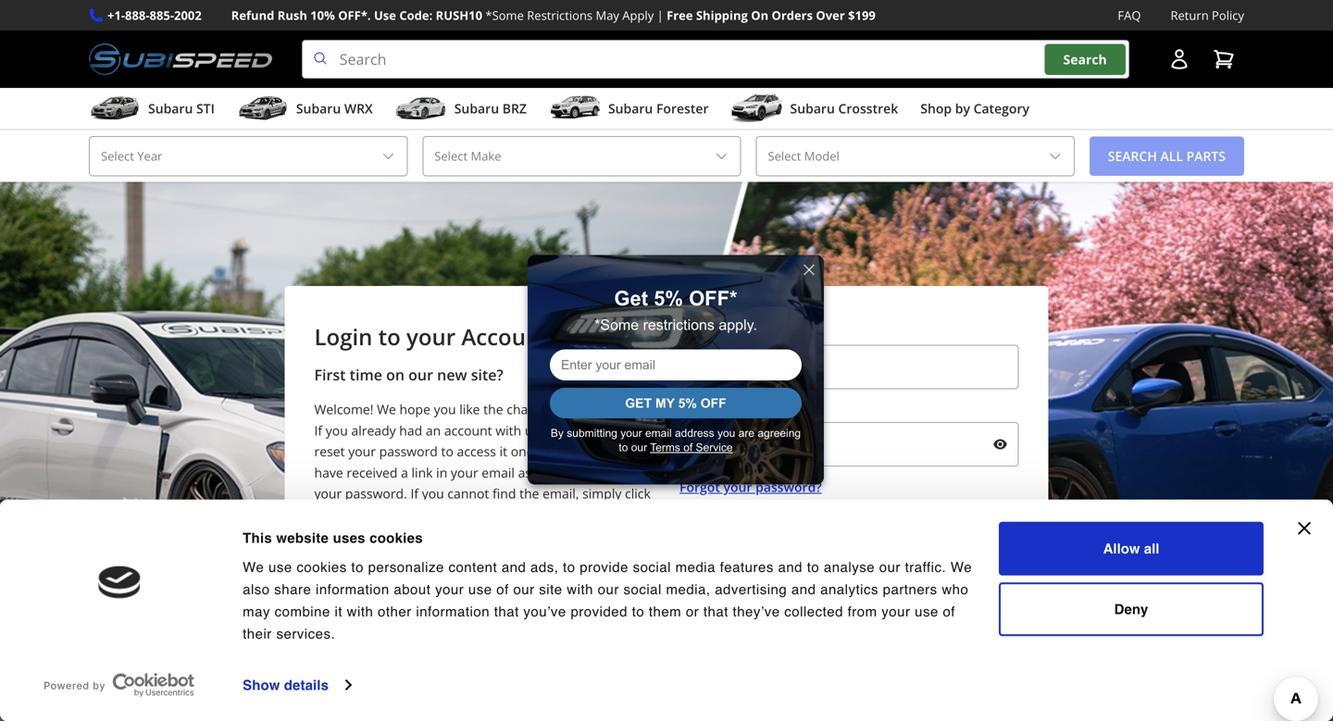 Task type: vqa. For each thing, say whether or not it's contained in the screenshot.
the left the of
yes



Task type: locate. For each thing, give the bounding box(es) containing it.
show details
[[243, 677, 329, 693]]

select model image
[[1048, 149, 1063, 164]]

1 vertical spatial use
[[469, 582, 492, 598]]

our down provide
[[598, 582, 620, 598]]

us,
[[525, 422, 543, 439]]

click
[[625, 485, 651, 503]]

collected
[[785, 604, 844, 620]]

0 vertical spatial may
[[610, 443, 635, 460]]

and up collected
[[792, 582, 817, 598]]

a subaru wrx thumbnail image image
[[237, 95, 289, 122]]

1 vertical spatial reset
[[602, 464, 632, 482]]

hope
[[400, 401, 431, 418]]

welcome! we hope you like the changes we've made. if you already had an account with us, you'll need to reset your password to access it once again. you may have received a link in your email asking you to reset your password. if you cannot find the email, simply click "forgot your password?" and follow the steps. a link will be sent to your email address with reset password instructions.
[[315, 401, 651, 566]]

provide
[[580, 559, 629, 576]]

0 vertical spatial if
[[315, 422, 322, 439]]

2 horizontal spatial we
[[951, 559, 973, 576]]

885-
[[150, 7, 174, 24]]

0 vertical spatial of
[[497, 582, 509, 598]]

of down "content"
[[497, 582, 509, 598]]

instructions.
[[315, 548, 389, 566]]

1 horizontal spatial use
[[469, 582, 492, 598]]

a subaru crosstrek thumbnail image image
[[731, 95, 783, 122]]

our up partners
[[880, 559, 901, 576]]

social up media,
[[633, 559, 672, 576]]

subaru left the wrx
[[296, 100, 341, 117]]

1 horizontal spatial information
[[416, 604, 490, 620]]

create an account
[[792, 570, 907, 587]]

1 vertical spatial may
[[243, 604, 270, 620]]

cookies down this website uses cookies
[[297, 559, 347, 576]]

email
[[482, 464, 515, 482], [409, 527, 442, 545]]

0 vertical spatial use
[[269, 559, 292, 576]]

0 vertical spatial social
[[633, 559, 672, 576]]

it right combine
[[335, 604, 343, 620]]

1 horizontal spatial if
[[411, 485, 419, 503]]

subaru for subaru sti
[[148, 100, 193, 117]]

may inside we use cookies to personalize content and ads, to provide social media features and to analyse our traffic. we also share information about your use of our site with our social media, advertising and analytics partners who may combine it with other information that you've provided to them or that they've collected from your use of their services.
[[243, 604, 270, 620]]

may right you
[[610, 443, 635, 460]]

1 vertical spatial password
[[560, 527, 619, 545]]

Select Model button
[[756, 136, 1075, 177]]

that left you've on the left of the page
[[494, 604, 519, 620]]

deny button
[[1000, 583, 1265, 637]]

0 horizontal spatial link
[[412, 464, 433, 482]]

a
[[593, 506, 601, 524]]

search
[[1064, 50, 1108, 68]]

1 vertical spatial cookies
[[297, 559, 347, 576]]

link right "a"
[[605, 506, 626, 524]]

create an account link
[[792, 569, 907, 588]]

subaru inside "dropdown button"
[[609, 100, 653, 117]]

password
[[379, 443, 438, 460], [560, 527, 619, 545]]

1 vertical spatial account
[[856, 570, 907, 587]]

to up in
[[441, 443, 454, 460]]

1 horizontal spatial of
[[943, 604, 956, 620]]

1 vertical spatial email
[[409, 527, 442, 545]]

will
[[630, 506, 649, 524]]

access
[[457, 443, 496, 460]]

to down the uses
[[351, 559, 364, 576]]

your up received
[[349, 443, 376, 460]]

3 subaru from the left
[[455, 100, 499, 117]]

your down password.
[[362, 506, 389, 524]]

1 vertical spatial it
[[335, 604, 343, 620]]

that right or
[[704, 604, 729, 620]]

0 horizontal spatial may
[[243, 604, 270, 620]]

email up find
[[482, 464, 515, 482]]

you'll
[[546, 422, 577, 439]]

we up also
[[243, 559, 264, 576]]

subaru right a subaru crosstrek thumbnail image
[[791, 100, 835, 117]]

asking
[[518, 464, 557, 482]]

1 horizontal spatial account
[[856, 570, 907, 587]]

subaru wrx button
[[237, 92, 373, 129]]

to right ads, at bottom left
[[563, 559, 576, 576]]

if down welcome!
[[315, 422, 322, 439]]

shop
[[921, 100, 952, 117]]

category
[[974, 100, 1030, 117]]

with up provided
[[567, 582, 594, 598]]

0 horizontal spatial that
[[494, 604, 519, 620]]

who
[[942, 582, 969, 598]]

0 horizontal spatial if
[[315, 422, 322, 439]]

1 vertical spatial the
[[520, 485, 540, 503]]

we've
[[560, 401, 593, 418]]

an inside welcome! we hope you like the changes we've made. if you already had an account with us, you'll need to reset your password to access it once again. you may have received a link in your email asking you to reset your password. if you cannot find the email, simply click "forgot your password?" and follow the steps. a link will be sent to your email address with reset password instructions.
[[426, 422, 441, 439]]

1 that from the left
[[494, 604, 519, 620]]

over
[[817, 7, 846, 24]]

your down "content"
[[435, 582, 464, 598]]

0 vertical spatial password
[[379, 443, 438, 460]]

the down asking in the left of the page
[[520, 485, 540, 503]]

1 horizontal spatial password
[[560, 527, 619, 545]]

0 horizontal spatial account
[[462, 322, 549, 352]]

1 vertical spatial an
[[837, 570, 853, 587]]

close banner image
[[1299, 522, 1312, 535]]

1 vertical spatial if
[[411, 485, 419, 503]]

0 vertical spatial reset
[[315, 443, 345, 460]]

2 vertical spatial use
[[915, 604, 939, 620]]

4 subaru from the left
[[609, 100, 653, 117]]

forgot your password?
[[680, 479, 822, 496]]

ads,
[[531, 559, 559, 576]]

1 horizontal spatial that
[[704, 604, 729, 620]]

tab panel
[[238, 522, 1000, 699]]

our right on
[[409, 365, 434, 385]]

the down the email,
[[531, 506, 551, 524]]

2002
[[174, 7, 202, 24]]

to up on
[[379, 322, 401, 352]]

0 vertical spatial it
[[500, 443, 508, 460]]

rush
[[278, 7, 307, 24]]

a subaru brz thumbnail image image
[[395, 95, 447, 122]]

address
[[446, 527, 494, 545]]

reset up ads, at bottom left
[[526, 527, 557, 545]]

information down instructions.
[[316, 582, 390, 598]]

of down who
[[943, 604, 956, 620]]

or
[[686, 604, 700, 620]]

1 horizontal spatial link
[[605, 506, 626, 524]]

forgot your password? link
[[680, 478, 1019, 497]]

crosstrek
[[839, 100, 899, 117]]

0 horizontal spatial email
[[409, 527, 442, 545]]

we up who
[[951, 559, 973, 576]]

0 vertical spatial email
[[482, 464, 515, 482]]

address
[[718, 322, 768, 340]]

password down had
[[379, 443, 438, 460]]

and up address
[[465, 506, 488, 524]]

subaru left brz
[[455, 100, 499, 117]]

it inside welcome! we hope you like the changes we've made. if you already had an account with us, you'll need to reset your password to access it once again. you may have received a link in your email asking you to reset your password. if you cannot find the email, simply click "forgot your password?" and follow the steps. a link will be sent to your email address with reset password instructions.
[[500, 443, 508, 460]]

2 vertical spatial reset
[[526, 527, 557, 545]]

0 horizontal spatial of
[[497, 582, 509, 598]]

0 vertical spatial cookies
[[370, 530, 423, 546]]

0 horizontal spatial cookies
[[297, 559, 347, 576]]

and right features at the bottom of the page
[[779, 559, 803, 576]]

use up the share
[[269, 559, 292, 576]]

0 horizontal spatial information
[[316, 582, 390, 598]]

if up password?"
[[411, 485, 419, 503]]

time
[[350, 365, 383, 385]]

social up them
[[624, 582, 662, 598]]

follow
[[491, 506, 528, 524]]

you
[[434, 401, 456, 418], [326, 422, 348, 439], [560, 464, 583, 482], [422, 485, 444, 503]]

show details link
[[243, 672, 351, 699]]

it
[[500, 443, 508, 460], [335, 604, 343, 620]]

an right had
[[426, 422, 441, 439]]

cookies up personalize
[[370, 530, 423, 546]]

refund rush 10% off*. use code: rush10 *some restrictions may apply | free shipping on orders over $199
[[231, 7, 876, 24]]

2 subaru from the left
[[296, 100, 341, 117]]

media,
[[667, 582, 711, 598]]

link
[[412, 464, 433, 482], [605, 506, 626, 524]]

information
[[316, 582, 390, 598], [416, 604, 490, 620]]

1 horizontal spatial it
[[500, 443, 508, 460]]

Select Year button
[[89, 136, 408, 177]]

button image
[[1169, 48, 1191, 71]]

0 horizontal spatial reset
[[315, 443, 345, 460]]

faq
[[1119, 7, 1142, 24]]

your up cannot
[[451, 464, 479, 482]]

a subaru forester thumbnail image image
[[549, 95, 601, 122]]

you down welcome!
[[326, 422, 348, 439]]

subaru for subaru forester
[[609, 100, 653, 117]]

subaru crosstrek button
[[731, 92, 899, 129]]

email down password?"
[[409, 527, 442, 545]]

"forgot
[[315, 506, 358, 524]]

select make image
[[715, 149, 730, 164]]

rush10
[[436, 7, 483, 24]]

cookies
[[370, 530, 423, 546], [297, 559, 347, 576]]

link right a
[[412, 464, 433, 482]]

we
[[377, 401, 396, 418], [243, 559, 264, 576], [951, 559, 973, 576]]

use down "content"
[[469, 582, 492, 598]]

subaru sti
[[148, 100, 215, 117]]

select year image
[[381, 149, 396, 164]]

password down "a"
[[560, 527, 619, 545]]

it left once
[[500, 443, 508, 460]]

may down also
[[243, 604, 270, 620]]

reset up have at the left bottom of page
[[315, 443, 345, 460]]

subaru left the forester
[[609, 100, 653, 117]]

create
[[792, 570, 834, 587]]

their
[[243, 626, 272, 642]]

forester
[[657, 100, 709, 117]]

changes
[[507, 401, 557, 418]]

subaru
[[148, 100, 193, 117], [296, 100, 341, 117], [455, 100, 499, 117], [609, 100, 653, 117], [791, 100, 835, 117]]

account
[[445, 422, 493, 439]]

0 vertical spatial account
[[462, 322, 549, 352]]

information down the about on the bottom of the page
[[416, 604, 490, 620]]

simply
[[583, 485, 622, 503]]

this website uses cookies
[[243, 530, 423, 546]]

1 vertical spatial link
[[605, 506, 626, 524]]

we up already
[[377, 401, 396, 418]]

a subaru sti thumbnail image image
[[89, 95, 141, 122]]

login to your account
[[315, 322, 549, 352]]

login
[[315, 322, 373, 352]]

1 subaru from the left
[[148, 100, 193, 117]]

$199
[[849, 7, 876, 24]]

analytics
[[821, 582, 879, 598]]

off*.
[[338, 7, 371, 24]]

0 horizontal spatial use
[[269, 559, 292, 576]]

code:
[[400, 7, 433, 24]]

other
[[378, 604, 412, 620]]

subaru left sti
[[148, 100, 193, 117]]

use down partners
[[915, 604, 939, 620]]

you've
[[524, 604, 567, 620]]

of
[[497, 582, 509, 598], [943, 604, 956, 620]]

888-
[[125, 7, 150, 24]]

reset up simply
[[602, 464, 632, 482]]

logo - opens in a new window image
[[45, 673, 194, 698]]

password?"
[[393, 506, 461, 524]]

subaru wrx
[[296, 100, 373, 117]]

your down have at the left bottom of page
[[315, 485, 342, 503]]

them
[[649, 604, 682, 620]]

1 horizontal spatial an
[[837, 570, 853, 587]]

website
[[276, 530, 329, 546]]

your right forgot
[[724, 479, 753, 496]]

0 vertical spatial an
[[426, 422, 441, 439]]

the right like
[[484, 401, 504, 418]]

1 horizontal spatial we
[[377, 401, 396, 418]]

2 that from the left
[[704, 604, 729, 620]]

subaru forester button
[[549, 92, 709, 129]]

5 subaru from the left
[[791, 100, 835, 117]]

and left ads, at bottom left
[[502, 559, 527, 576]]

0 horizontal spatial an
[[426, 422, 441, 439]]

0 horizontal spatial password
[[379, 443, 438, 460]]

faq link
[[1119, 6, 1142, 25]]

1 horizontal spatial may
[[610, 443, 635, 460]]

the
[[484, 401, 504, 418], [520, 485, 540, 503], [531, 506, 551, 524]]

an right create
[[837, 570, 853, 587]]

0 horizontal spatial it
[[335, 604, 343, 620]]



Task type: describe. For each thing, give the bounding box(es) containing it.
services.
[[276, 626, 335, 642]]

need
[[580, 422, 611, 439]]

sent
[[333, 527, 359, 545]]

2 horizontal spatial use
[[915, 604, 939, 620]]

subaru for subaru wrx
[[296, 100, 341, 117]]

it inside we use cookies to personalize content and ads, to provide social media features and to analyse our traffic. we also share information about your use of our site with our social media, advertising and analytics partners who may combine it with other information that you've provided to them or that they've collected from your use of their services.
[[335, 604, 343, 620]]

apply
[[623, 7, 654, 24]]

logo image
[[98, 567, 141, 599]]

return policy link
[[1171, 6, 1245, 25]]

10%
[[311, 7, 335, 24]]

with down the follow
[[497, 527, 523, 545]]

subaru for subaru crosstrek
[[791, 100, 835, 117]]

wrx
[[344, 100, 373, 117]]

+1-888-885-2002
[[107, 7, 202, 24]]

we inside welcome! we hope you like the changes we've made. if you already had an account with us, you'll need to reset your password to access it once again. you may have received a link in your email asking you to reset your password. if you cannot find the email, simply click "forgot your password?" and follow the steps. a link will be sent to your email address with reset password instructions.
[[377, 401, 396, 418]]

2 horizontal spatial reset
[[602, 464, 632, 482]]

brz
[[503, 100, 527, 117]]

your down partners
[[882, 604, 911, 620]]

to down you
[[586, 464, 598, 482]]

a
[[401, 464, 408, 482]]

find
[[493, 485, 516, 503]]

may
[[596, 7, 620, 24]]

uses
[[333, 530, 366, 546]]

shipping
[[697, 7, 748, 24]]

had
[[400, 422, 423, 439]]

tab panel containing this website uses cookies
[[238, 522, 1000, 699]]

with left other
[[347, 604, 374, 620]]

to right sent
[[362, 527, 375, 545]]

you
[[583, 443, 606, 460]]

+1-888-885-2002 link
[[107, 6, 202, 25]]

shop by category
[[921, 100, 1030, 117]]

subaru forester
[[609, 100, 709, 117]]

orders
[[772, 7, 813, 24]]

sti
[[196, 100, 215, 117]]

subaru brz button
[[395, 92, 527, 129]]

1 vertical spatial information
[[416, 604, 490, 620]]

0 horizontal spatial we
[[243, 559, 264, 576]]

subaru brz
[[455, 100, 527, 117]]

Email Address text field
[[680, 345, 1019, 390]]

our left site
[[514, 582, 535, 598]]

Password password field
[[680, 422, 1019, 467]]

partners
[[883, 582, 938, 598]]

from
[[848, 604, 878, 620]]

search input field
[[302, 40, 1130, 79]]

allow all
[[1104, 541, 1160, 557]]

on
[[752, 7, 769, 24]]

all
[[1145, 541, 1160, 557]]

return policy
[[1171, 7, 1245, 24]]

email address
[[680, 322, 768, 340]]

shop by category button
[[921, 92, 1030, 129]]

site?
[[471, 365, 504, 385]]

use
[[374, 7, 396, 24]]

1 horizontal spatial cookies
[[370, 530, 423, 546]]

show
[[243, 677, 280, 693]]

policy
[[1213, 7, 1245, 24]]

and inside welcome! we hope you like the changes we've made. if you already had an account with us, you'll need to reset your password to access it once again. you may have received a link in your email asking you to reset your password. if you cannot find the email, simply click "forgot your password?" and follow the steps. a link will be sent to your email address with reset password instructions.
[[465, 506, 488, 524]]

refund
[[231, 7, 275, 24]]

to left them
[[632, 604, 645, 620]]

forgot
[[680, 479, 721, 496]]

free
[[667, 7, 693, 24]]

content
[[449, 559, 498, 576]]

your up personalize
[[378, 527, 406, 545]]

allow all button
[[1000, 522, 1265, 576]]

on
[[386, 365, 405, 385]]

be
[[315, 527, 330, 545]]

media
[[676, 559, 716, 576]]

share
[[274, 582, 312, 598]]

1 horizontal spatial email
[[482, 464, 515, 482]]

password?
[[756, 479, 822, 496]]

traffic.
[[906, 559, 947, 576]]

subispeed logo image
[[89, 40, 272, 79]]

restrictions
[[527, 7, 593, 24]]

cannot
[[448, 485, 490, 503]]

powered by cookiebot link
[[38, 672, 201, 699]]

first
[[315, 365, 346, 385]]

steps.
[[554, 506, 590, 524]]

1 vertical spatial social
[[624, 582, 662, 598]]

we use cookies to personalize content and ads, to provide social media features and to analyse our traffic. we also share information about your use of our site with our social media, advertising and analytics partners who may combine it with other information that you've provided to them or that they've collected from your use of their services.
[[243, 559, 973, 642]]

1 horizontal spatial reset
[[526, 527, 557, 545]]

subaru crosstrek
[[791, 100, 899, 117]]

subaru for subaru brz
[[455, 100, 499, 117]]

to down the made.
[[614, 422, 627, 439]]

password
[[680, 400, 740, 417]]

already
[[351, 422, 396, 439]]

received
[[347, 464, 398, 482]]

+1-
[[107, 7, 125, 24]]

cookies inside we use cookies to personalize content and ads, to provide social media features and to analyse our traffic. we also share information about your use of our site with our social media, advertising and analytics partners who may combine it with other information that you've provided to them or that they've collected from your use of their services.
[[297, 559, 347, 576]]

toggle password visibility image
[[994, 437, 1008, 452]]

Select Make button
[[423, 136, 742, 177]]

you up password?"
[[422, 485, 444, 503]]

a collage of action shots of vehicles image
[[0, 182, 1334, 722]]

1 vertical spatial of
[[943, 604, 956, 620]]

they've
[[733, 604, 781, 620]]

first time on our new site?
[[315, 365, 504, 385]]

0 vertical spatial link
[[412, 464, 433, 482]]

you left like
[[434, 401, 456, 418]]

0 vertical spatial the
[[484, 401, 504, 418]]

analyse
[[824, 559, 876, 576]]

details
[[284, 677, 329, 693]]

*some
[[486, 7, 524, 24]]

new
[[437, 365, 467, 385]]

allow
[[1104, 541, 1141, 557]]

2 vertical spatial the
[[531, 506, 551, 524]]

may inside welcome! we hope you like the changes we've made. if you already had an account with us, you'll need to reset your password to access it once again. you may have received a link in your email asking you to reset your password. if you cannot find the email, simply click "forgot your password?" and follow the steps. a link will be sent to your email address with reset password instructions.
[[610, 443, 635, 460]]

0 vertical spatial information
[[316, 582, 390, 598]]

your up new
[[407, 322, 456, 352]]

return
[[1171, 7, 1210, 24]]

provided
[[571, 604, 628, 620]]

like
[[460, 401, 480, 418]]

in
[[436, 464, 448, 482]]

you down again. at the left bottom of the page
[[560, 464, 583, 482]]

with left the us,
[[496, 422, 522, 439]]

to left analyse
[[808, 559, 820, 576]]



